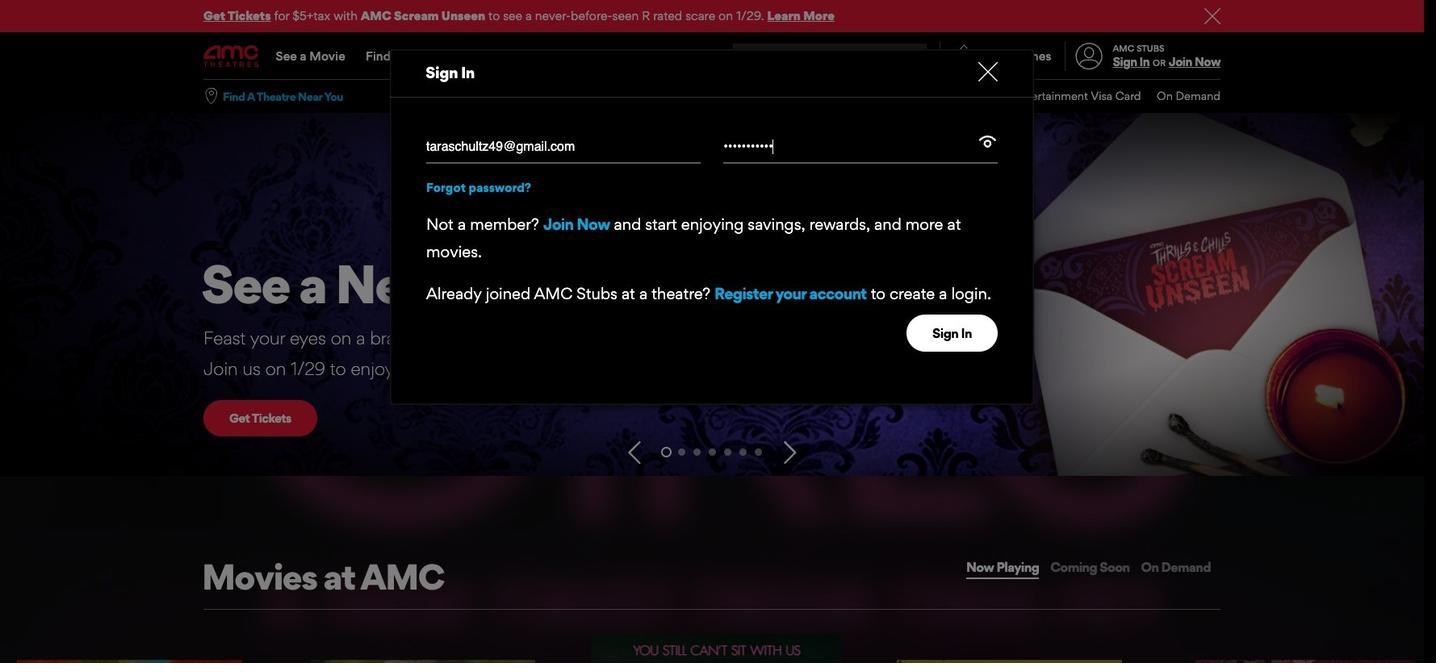 Task type: vqa. For each thing, say whether or not it's contained in the screenshot.
More information about Laser at AMC ICON
no



Task type: describe. For each thing, give the bounding box(es) containing it.
movie poster for the beekeeper image
[[897, 660, 1122, 664]]

movie poster for migration image
[[17, 660, 242, 664]]

movie poster for wonka image
[[1191, 660, 1416, 664]]

6 menu item from the left
[[1141, 80, 1221, 113]]

sign in or join amc stubs element
[[1065, 34, 1221, 79]]

3 menu item from the left
[[852, 80, 900, 113]]

user profile image
[[1067, 43, 1112, 70]]

Email email field
[[426, 132, 701, 164]]

movie poster for anyone but you image
[[310, 660, 536, 664]]

5 menu item from the left
[[968, 80, 1141, 113]]

movie poster for mean girls image
[[591, 634, 842, 664]]

submit search icon image
[[908, 50, 920, 63]]



Task type: locate. For each thing, give the bounding box(es) containing it.
1 vertical spatial menu
[[700, 80, 1221, 113]]

4 menu item from the left
[[900, 80, 968, 113]]

close image
[[979, 62, 998, 82]]

scream unseen image
[[0, 113, 1424, 476]]

0 vertical spatial menu
[[203, 34, 1221, 79]]

1 menu item from the left
[[700, 80, 783, 113]]

showtimes image
[[941, 42, 988, 71]]

amc logo image
[[203, 46, 260, 68], [203, 46, 260, 68]]

2 menu item from the left
[[783, 80, 852, 113]]

menu item
[[700, 80, 783, 113], [783, 80, 852, 113], [852, 80, 900, 113], [900, 80, 968, 113], [968, 80, 1141, 113], [1141, 80, 1221, 113]]

close element
[[979, 62, 998, 82]]

Password password field
[[724, 132, 978, 162]]

menu
[[203, 34, 1221, 79], [700, 80, 1221, 113]]



